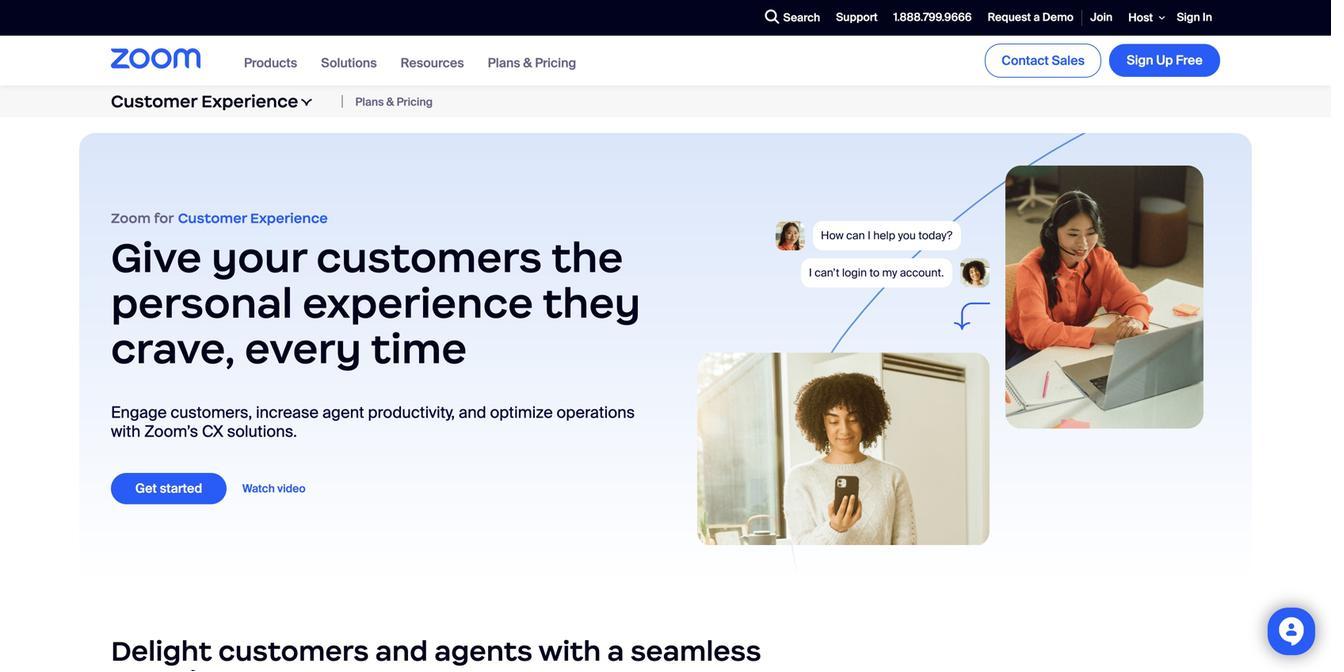 Task type: locate. For each thing, give the bounding box(es) containing it.
experience up your
[[250, 209, 328, 227]]

1 vertical spatial pricing
[[397, 95, 433, 109]]

plans down "solutions"
[[355, 95, 384, 109]]

a inside request a demo 'link'
[[1034, 10, 1040, 25]]

and
[[459, 403, 486, 423], [375, 634, 428, 668]]

sign for sign in
[[1177, 10, 1200, 25]]

0 horizontal spatial plans & pricing
[[355, 95, 433, 109]]

0 horizontal spatial a
[[608, 634, 624, 668]]

customer
[[111, 91, 197, 112], [178, 209, 247, 227]]

sign in
[[1177, 10, 1212, 25]]

engage
[[111, 403, 167, 423]]

free
[[1176, 52, 1203, 69]]

customer experience up your
[[178, 209, 328, 227]]

0 vertical spatial customer
[[111, 91, 197, 112]]

solutions
[[321, 55, 377, 71]]

solutions.
[[227, 422, 297, 442]]

0 vertical spatial a
[[1034, 10, 1040, 25]]

0 vertical spatial plans
[[488, 55, 520, 71]]

1 horizontal spatial plans & pricing link
[[488, 55, 576, 71]]

resources
[[401, 55, 464, 71]]

1 horizontal spatial sign
[[1177, 10, 1200, 25]]

& for top plans & pricing link
[[523, 55, 532, 71]]

sign up free
[[1127, 52, 1203, 69]]

plans for top plans & pricing link
[[488, 55, 520, 71]]

search
[[783, 10, 820, 25]]

plans & pricing link
[[488, 55, 576, 71], [355, 95, 433, 109]]

1 vertical spatial plans & pricing
[[355, 95, 433, 109]]

0 vertical spatial sign
[[1177, 10, 1200, 25]]

0 horizontal spatial sign
[[1127, 52, 1154, 69]]

in
[[1203, 10, 1212, 25]]

1 vertical spatial a
[[608, 634, 624, 668]]

they
[[543, 277, 641, 329]]

sales
[[1052, 52, 1085, 69]]

plans
[[488, 55, 520, 71], [355, 95, 384, 109]]

and inside the 'engage customers, increase agent productivity, and optimize operations with zoom's cx solutions.'
[[459, 403, 486, 423]]

resources button
[[401, 55, 464, 71]]

contact sales
[[1002, 52, 1085, 69]]

1 vertical spatial customers
[[218, 634, 369, 668]]

agents
[[435, 634, 533, 668]]

1 horizontal spatial pricing
[[535, 55, 576, 71]]

engage customers, increase agent productivity, and optimize operations with zoom's cx solutions.
[[111, 403, 635, 442]]

products
[[244, 55, 297, 71]]

1.888.799.9666 link
[[886, 1, 980, 35]]

with
[[111, 422, 141, 442], [539, 634, 601, 668]]

0 vertical spatial experience
[[303, 277, 533, 329]]

plans for the left plans & pricing link
[[355, 95, 384, 109]]

customer experience button
[[111, 91, 298, 112]]

experience
[[303, 277, 533, 329], [111, 664, 265, 671]]

contact
[[1002, 52, 1049, 69]]

get started
[[135, 480, 202, 497]]

1 horizontal spatial and
[[459, 403, 486, 423]]

support link
[[828, 1, 886, 35]]

plans right resources on the left
[[488, 55, 520, 71]]

pricing
[[535, 55, 576, 71], [397, 95, 433, 109]]

0 vertical spatial customers
[[316, 232, 542, 284]]

0 horizontal spatial pricing
[[397, 95, 433, 109]]

zoom's
[[144, 422, 198, 442]]

started
[[160, 480, 202, 497]]

1 vertical spatial plans & pricing link
[[355, 95, 433, 109]]

1 horizontal spatial with
[[539, 634, 601, 668]]

1 horizontal spatial plans & pricing
[[488, 55, 576, 71]]

0 vertical spatial &
[[523, 55, 532, 71]]

0 vertical spatial and
[[459, 403, 486, 423]]

1 vertical spatial customer
[[178, 209, 247, 227]]

and inside delight customers and agents with a seamless experience
[[375, 634, 428, 668]]

1 vertical spatial sign
[[1127, 52, 1154, 69]]

time
[[371, 323, 467, 375]]

customers,
[[171, 403, 252, 423]]

delight customers and agents with a seamless experience
[[111, 634, 761, 671]]

0 vertical spatial pricing
[[535, 55, 576, 71]]

customers
[[316, 232, 542, 284], [218, 634, 369, 668]]

support
[[836, 10, 878, 25]]

experience
[[201, 91, 298, 112], [250, 209, 328, 227]]

0 vertical spatial plans & pricing
[[488, 55, 576, 71]]

&
[[523, 55, 532, 71], [386, 95, 394, 109]]

1 vertical spatial plans
[[355, 95, 384, 109]]

a
[[1034, 10, 1040, 25], [608, 634, 624, 668]]

1 vertical spatial experience
[[111, 664, 265, 671]]

customer down zoom logo
[[111, 91, 197, 112]]

with inside delight customers and agents with a seamless experience
[[539, 634, 601, 668]]

sign
[[1177, 10, 1200, 25], [1127, 52, 1154, 69]]

0 vertical spatial with
[[111, 422, 141, 442]]

sign left up
[[1127, 52, 1154, 69]]

customer experience down zoom logo
[[111, 91, 298, 112]]

1 horizontal spatial plans
[[488, 55, 520, 71]]

plans & pricing
[[488, 55, 576, 71], [355, 95, 433, 109]]

request a demo
[[988, 10, 1074, 25]]

sign left the in
[[1177, 10, 1200, 25]]

0 horizontal spatial &
[[386, 95, 394, 109]]

1 vertical spatial with
[[539, 634, 601, 668]]

0 horizontal spatial experience
[[111, 664, 265, 671]]

customer up your
[[178, 209, 247, 227]]

0 horizontal spatial and
[[375, 634, 428, 668]]

experience down products button
[[201, 91, 298, 112]]

host button
[[1121, 0, 1169, 35]]

1 horizontal spatial a
[[1034, 10, 1040, 25]]

1 vertical spatial and
[[375, 634, 428, 668]]

1 horizontal spatial experience
[[303, 277, 533, 329]]

customer experience
[[111, 91, 298, 112], [178, 209, 328, 227]]

operations
[[557, 403, 635, 423]]

0 horizontal spatial with
[[111, 422, 141, 442]]

1 vertical spatial customer experience
[[178, 209, 328, 227]]

search image
[[765, 10, 779, 24], [765, 10, 779, 24]]

1 horizontal spatial &
[[523, 55, 532, 71]]

0 horizontal spatial plans
[[355, 95, 384, 109]]

1 vertical spatial &
[[386, 95, 394, 109]]

sign up free link
[[1109, 44, 1220, 77]]



Task type: vqa. For each thing, say whether or not it's contained in the screenshot.
search box
no



Task type: describe. For each thing, give the bounding box(es) containing it.
increase
[[256, 403, 319, 423]]

plans & pricing for the left plans & pricing link
[[355, 95, 433, 109]]

& for the left plans & pricing link
[[386, 95, 394, 109]]

zoom logo image
[[111, 48, 200, 69]]

sign for sign up free
[[1127, 52, 1154, 69]]

join
[[1090, 10, 1113, 25]]

request
[[988, 10, 1031, 25]]

products button
[[244, 55, 297, 71]]

request a demo link
[[980, 1, 1082, 35]]

experience inside delight customers and agents with a seamless experience
[[111, 664, 265, 671]]

personal
[[111, 277, 293, 329]]

pricing for the left plans & pricing link
[[397, 95, 433, 109]]

give your customers the personal experience they crave, every time image
[[682, 149, 1220, 561]]

optimize
[[490, 403, 553, 423]]

your
[[212, 232, 307, 284]]

experience inside give your customers the personal experience they crave, every time
[[303, 277, 533, 329]]

get
[[135, 480, 157, 497]]

delight
[[111, 634, 212, 668]]

video
[[277, 481, 306, 496]]

every
[[245, 323, 362, 375]]

join link
[[1083, 1, 1121, 35]]

give your customers the personal experience they crave, every time
[[111, 232, 641, 375]]

host
[[1129, 10, 1153, 25]]

sign in link
[[1169, 1, 1220, 35]]

productivity,
[[368, 403, 455, 423]]

0 horizontal spatial plans & pricing link
[[355, 95, 433, 109]]

customers inside give your customers the personal experience they crave, every time
[[316, 232, 542, 284]]

get started link
[[111, 473, 227, 504]]

0 vertical spatial experience
[[201, 91, 298, 112]]

watch video link
[[242, 481, 306, 496]]

the
[[552, 232, 623, 284]]

up
[[1156, 52, 1173, 69]]

seamless
[[631, 634, 761, 668]]

watch video
[[242, 481, 306, 496]]

plans & pricing for top plans & pricing link
[[488, 55, 576, 71]]

solutions button
[[321, 55, 377, 71]]

contact sales link
[[985, 43, 1102, 77]]

0 vertical spatial customer experience
[[111, 91, 298, 112]]

1 vertical spatial experience
[[250, 209, 328, 227]]

demo
[[1043, 10, 1074, 25]]

1.888.799.9666
[[894, 10, 972, 25]]

cx
[[202, 422, 223, 442]]

customers inside delight customers and agents with a seamless experience
[[218, 634, 369, 668]]

with inside the 'engage customers, increase agent productivity, and optimize operations with zoom's cx solutions.'
[[111, 422, 141, 442]]

0 vertical spatial plans & pricing link
[[488, 55, 576, 71]]

agent
[[322, 403, 364, 423]]

crave,
[[111, 323, 235, 375]]

watch
[[242, 481, 275, 496]]

give
[[111, 232, 202, 284]]

a inside delight customers and agents with a seamless experience
[[608, 634, 624, 668]]

pricing for top plans & pricing link
[[535, 55, 576, 71]]



